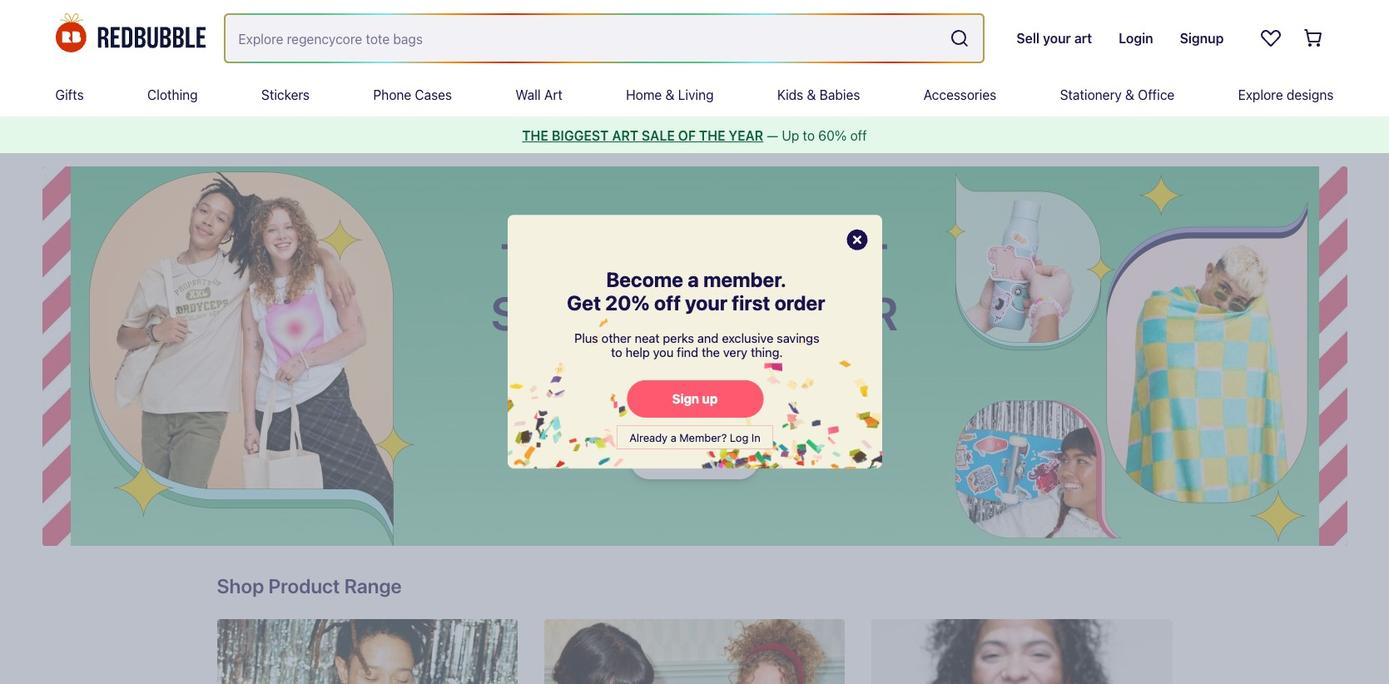 Task type: vqa. For each thing, say whether or not it's contained in the screenshot.
footer
no



Task type: describe. For each thing, give the bounding box(es) containing it.
Search term search field
[[225, 15, 944, 61]]

explore designs
[[1239, 87, 1334, 102]]

sale for the biggest art sale of the year
[[491, 286, 603, 341]]

to inside up to 60% off sitewide — it doesn't get better than this
[[550, 361, 568, 385]]

biggest for the biggest art sale of the year — up to 60% off
[[552, 128, 609, 143]]

shop
[[217, 575, 264, 598]]

phone cases link
[[373, 73, 452, 117]]

gifts link
[[55, 73, 84, 117]]

explore designs link
[[1239, 73, 1334, 117]]

year for the biggest art sale of the year
[[781, 286, 899, 341]]

accessories link
[[924, 73, 997, 117]]

1 horizontal spatial off
[[851, 128, 867, 143]]

home & living
[[626, 87, 714, 102]]

product
[[269, 575, 340, 598]]

phone
[[373, 87, 412, 102]]

stationery
[[1060, 87, 1122, 102]]

than
[[685, 388, 726, 411]]

kids & babies link
[[778, 73, 861, 117]]

designs
[[1287, 87, 1334, 102]]

home
[[626, 87, 662, 102]]

home & living link
[[626, 73, 714, 117]]

stationery & office link
[[1060, 73, 1175, 117]]

the biggest art sale of the year link
[[522, 128, 764, 143]]

the biggest art sale of the year — up to 60% off
[[522, 128, 867, 143]]

it
[[752, 361, 764, 385]]

art
[[544, 87, 563, 102]]

wall art
[[516, 87, 563, 102]]

& for office
[[1126, 87, 1135, 102]]

doesn't
[[768, 361, 836, 385]]

sitewide
[[650, 361, 726, 385]]

phone cases
[[373, 87, 452, 102]]

wall
[[516, 87, 541, 102]]

— inside up to 60% off sitewide — it doesn't get better than this
[[730, 361, 747, 385]]

clothing
[[147, 87, 198, 102]]



Task type: locate. For each thing, give the bounding box(es) containing it.
& for living
[[666, 87, 675, 102]]

0 horizontal spatial &
[[666, 87, 675, 102]]

1 vertical spatial 60%
[[572, 361, 616, 385]]

of for the biggest art sale of the year
[[613, 286, 673, 341]]

2 & from the left
[[807, 87, 816, 102]]

0 horizontal spatial 60%
[[572, 361, 616, 385]]

1 vertical spatial sale
[[491, 286, 603, 341]]

biggest for the biggest art sale of the year
[[599, 232, 790, 287]]

0 vertical spatial sale
[[642, 128, 675, 143]]

1 horizontal spatial —
[[767, 128, 779, 143]]

60% inside up to 60% off sitewide — it doesn't get better than this
[[572, 361, 616, 385]]

art for the biggest art sale of the year
[[800, 232, 889, 287]]

gifts
[[55, 87, 84, 102]]

babies
[[820, 87, 861, 102]]

stickers
[[261, 87, 310, 102]]

& left 'living'
[[666, 87, 675, 102]]

sale
[[642, 128, 675, 143], [491, 286, 603, 341]]

& for babies
[[807, 87, 816, 102]]

up to 60% off sitewide — it doesn't get better than this
[[519, 361, 870, 411]]

off down babies
[[851, 128, 867, 143]]

of inside the biggest art sale of the year
[[613, 286, 673, 341]]

—
[[767, 128, 779, 143], [730, 361, 747, 385]]

art inside the biggest art sale of the year
[[800, 232, 889, 287]]

better
[[626, 388, 681, 411]]

None field
[[225, 15, 984, 61]]

cases
[[415, 87, 452, 102]]

60%
[[819, 128, 847, 143], [572, 361, 616, 385]]

2 horizontal spatial &
[[1126, 87, 1135, 102]]

the
[[522, 128, 549, 143], [699, 128, 726, 143], [501, 232, 589, 287], [683, 286, 771, 341]]

year for the biggest art sale of the year — up to 60% off
[[729, 128, 764, 143]]

biggest inside the biggest art sale of the year
[[599, 232, 790, 287]]

1 horizontal spatial art
[[800, 232, 889, 287]]

of for the biggest art sale of the year — up to 60% off
[[678, 128, 696, 143]]

off up better at the left bottom of page
[[620, 361, 646, 385]]

0 horizontal spatial of
[[613, 286, 673, 341]]

art
[[612, 128, 639, 143], [800, 232, 889, 287]]

0 horizontal spatial —
[[730, 361, 747, 385]]

1 vertical spatial —
[[730, 361, 747, 385]]

of down 'living'
[[678, 128, 696, 143]]

1 horizontal spatial 60%
[[819, 128, 847, 143]]

0 vertical spatial 60%
[[819, 128, 847, 143]]

shop product range
[[217, 575, 402, 598]]

get
[[841, 361, 870, 385]]

1 horizontal spatial of
[[678, 128, 696, 143]]

off inside up to 60% off sitewide — it doesn't get better than this
[[620, 361, 646, 385]]

1 vertical spatial art
[[800, 232, 889, 287]]

range
[[344, 575, 402, 598]]

explore
[[1239, 87, 1284, 102]]

biggest
[[552, 128, 609, 143], [599, 232, 790, 287]]

3 & from the left
[[1126, 87, 1135, 102]]

menu bar containing gifts
[[55, 73, 1334, 117]]

off
[[851, 128, 867, 143], [620, 361, 646, 385]]

1 horizontal spatial up
[[782, 128, 800, 143]]

1 horizontal spatial year
[[781, 286, 899, 341]]

1 vertical spatial to
[[550, 361, 568, 385]]

1 vertical spatial year
[[781, 286, 899, 341]]

0 vertical spatial —
[[767, 128, 779, 143]]

1 vertical spatial of
[[613, 286, 673, 341]]

1 vertical spatial up
[[519, 361, 545, 385]]

to
[[803, 128, 815, 143], [550, 361, 568, 385]]

&
[[666, 87, 675, 102], [807, 87, 816, 102], [1126, 87, 1135, 102]]

year
[[729, 128, 764, 143], [781, 286, 899, 341]]

1 horizontal spatial &
[[807, 87, 816, 102]]

art for the biggest art sale of the year — up to 60% off
[[612, 128, 639, 143]]

kids & babies
[[778, 87, 861, 102]]

the biggest art sale of the year
[[491, 232, 899, 341]]

sale inside the biggest art sale of the year
[[491, 286, 603, 341]]

year inside the biggest art sale of the year
[[781, 286, 899, 341]]

1 horizontal spatial sale
[[642, 128, 675, 143]]

modal overlay box frame element
[[508, 215, 882, 469]]

& left office
[[1126, 87, 1135, 102]]

stickers link
[[261, 73, 310, 117]]

0 horizontal spatial to
[[550, 361, 568, 385]]

stationery & office
[[1060, 87, 1175, 102]]

0 vertical spatial up
[[782, 128, 800, 143]]

0 vertical spatial year
[[729, 128, 764, 143]]

0 horizontal spatial up
[[519, 361, 545, 385]]

0 vertical spatial art
[[612, 128, 639, 143]]

1 vertical spatial biggest
[[599, 232, 790, 287]]

0 horizontal spatial year
[[729, 128, 764, 143]]

0 vertical spatial off
[[851, 128, 867, 143]]

& right kids
[[807, 87, 816, 102]]

— down kids
[[767, 128, 779, 143]]

0 horizontal spatial sale
[[491, 286, 603, 341]]

kids
[[778, 87, 804, 102]]

up
[[782, 128, 800, 143], [519, 361, 545, 385]]

clothing link
[[147, 73, 198, 117]]

wall art link
[[516, 73, 563, 117]]

0 vertical spatial of
[[678, 128, 696, 143]]

1 vertical spatial off
[[620, 361, 646, 385]]

office
[[1138, 87, 1175, 102]]

0 horizontal spatial off
[[620, 361, 646, 385]]

— left it
[[730, 361, 747, 385]]

of up sitewide
[[613, 286, 673, 341]]

sale for the biggest art sale of the year — up to 60% off
[[642, 128, 675, 143]]

0 horizontal spatial art
[[612, 128, 639, 143]]

this
[[730, 388, 764, 411]]

living
[[678, 87, 714, 102]]

menu bar
[[55, 73, 1334, 117]]

up inside up to 60% off sitewide — it doesn't get better than this
[[519, 361, 545, 385]]

1 horizontal spatial to
[[803, 128, 815, 143]]

0 vertical spatial to
[[803, 128, 815, 143]]

0 vertical spatial biggest
[[552, 128, 609, 143]]

1 & from the left
[[666, 87, 675, 102]]

of
[[678, 128, 696, 143], [613, 286, 673, 341]]

accessories
[[924, 87, 997, 102]]



